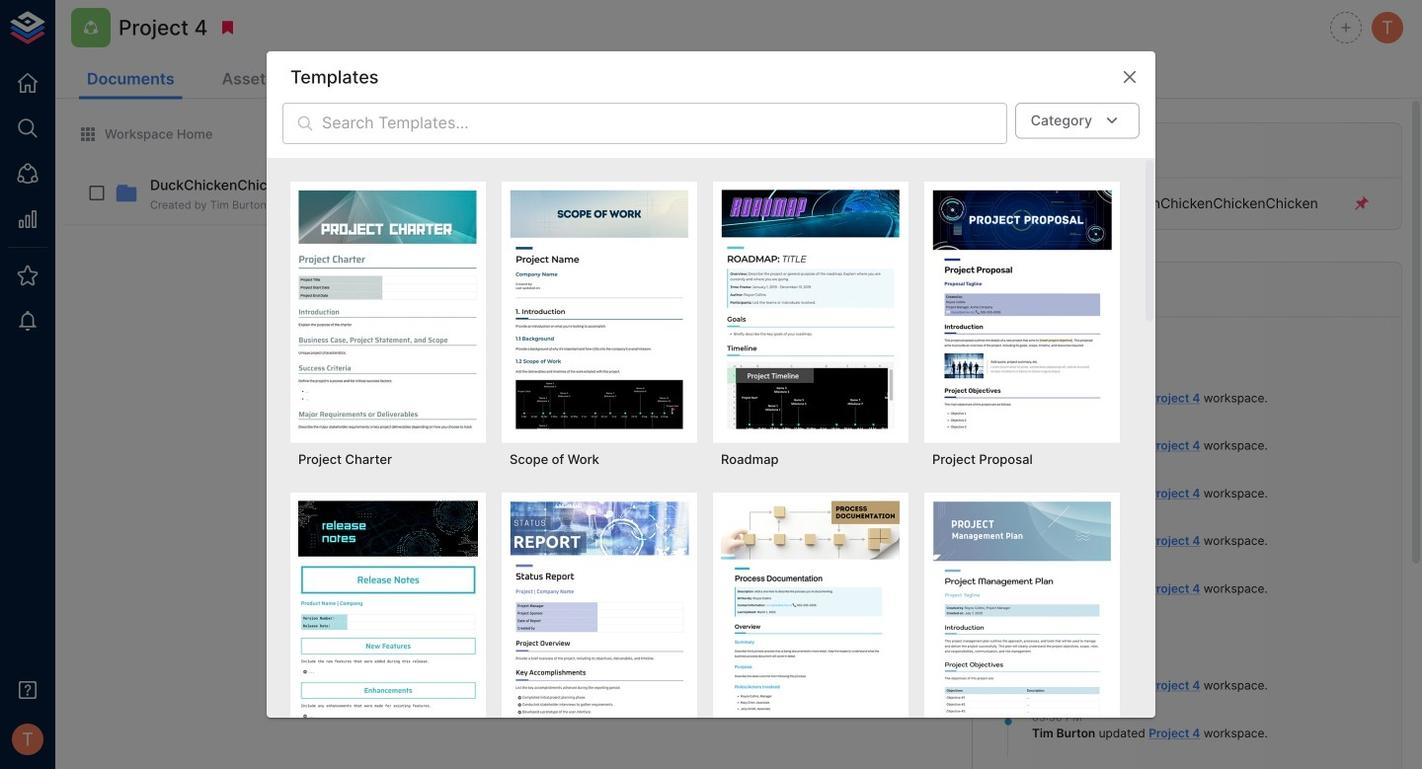 Task type: describe. For each thing, give the bounding box(es) containing it.
favorite image
[[463, 177, 480, 195]]

Search Templates... text field
[[322, 103, 1008, 144]]



Task type: vqa. For each thing, say whether or not it's contained in the screenshot.
Process Documentation image
yes



Task type: locate. For each thing, give the bounding box(es) containing it.
project charter image
[[298, 190, 478, 429]]

project management plan image
[[933, 501, 1113, 741]]

unpin image
[[1354, 195, 1371, 213]]

project proposal image
[[933, 190, 1113, 429]]

remove bookmark image
[[219, 19, 236, 37]]

release notes image
[[298, 501, 478, 741]]

status report image
[[510, 501, 690, 741]]

process documentation image
[[721, 501, 901, 741]]

dialog
[[267, 51, 1156, 770]]

scope of work image
[[510, 190, 690, 429]]

roadmap image
[[721, 190, 901, 429]]



